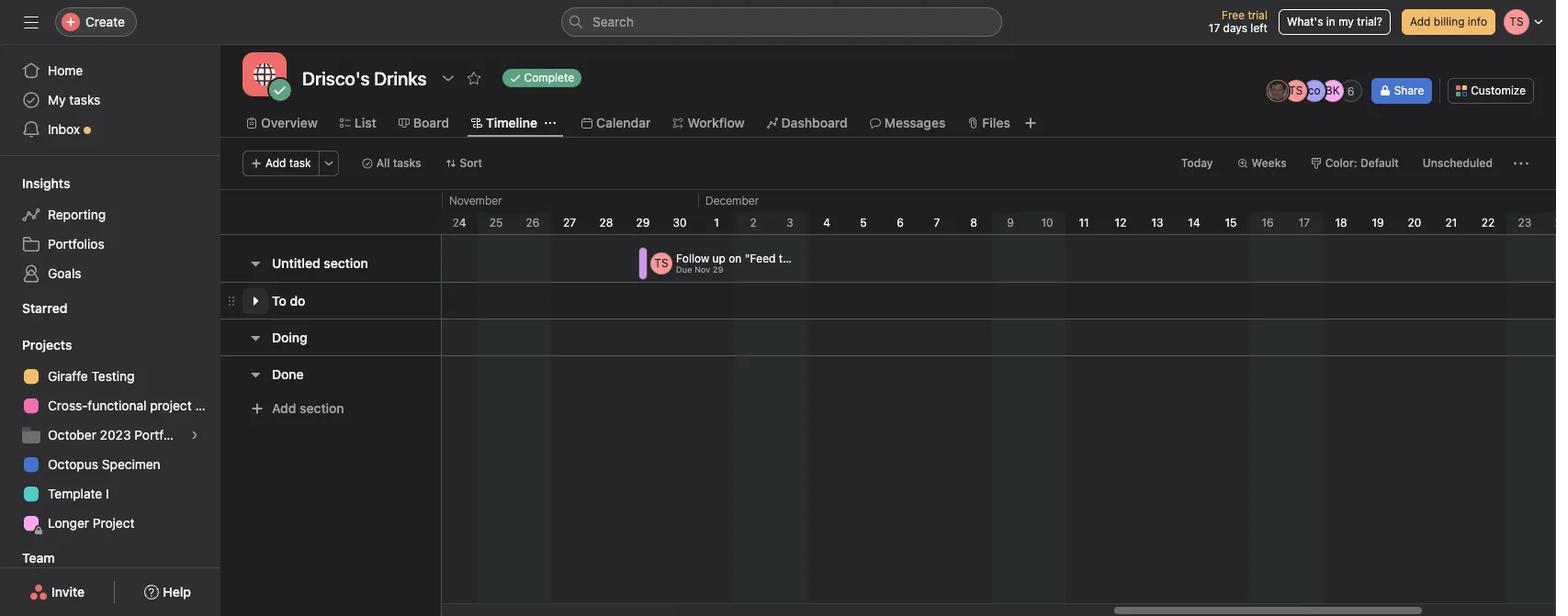 Task type: locate. For each thing, give the bounding box(es) containing it.
list link
[[340, 113, 376, 133]]

tasks inside dropdown button
[[393, 156, 421, 170]]

0 vertical spatial 17
[[1209, 21, 1220, 35]]

0 vertical spatial add
[[1410, 15, 1431, 28]]

weeks
[[1252, 156, 1287, 170]]

add down done button
[[272, 400, 296, 416]]

0 vertical spatial section
[[324, 255, 368, 271]]

1 vertical spatial add
[[265, 156, 286, 170]]

add inside 'button'
[[265, 156, 286, 170]]

1 vertical spatial section
[[300, 400, 344, 416]]

1 horizontal spatial 29
[[713, 265, 723, 275]]

doing button
[[272, 321, 307, 354]]

2 vertical spatial add
[[272, 400, 296, 416]]

overview
[[261, 115, 318, 130]]

section right untitled
[[324, 255, 368, 271]]

longer project link
[[11, 509, 209, 538]]

messages link
[[870, 113, 946, 133]]

18
[[1335, 216, 1347, 230]]

hide sidebar image
[[24, 15, 39, 29]]

tasks inside global element
[[69, 92, 100, 107]]

insights button
[[0, 175, 70, 193]]

dashboard
[[781, 115, 848, 130]]

30
[[673, 216, 687, 230]]

unscheduled button
[[1414, 151, 1501, 176]]

ja
[[1271, 84, 1283, 97]]

1 horizontal spatial 6
[[1347, 84, 1354, 98]]

done button
[[272, 358, 304, 391]]

section down done button
[[300, 400, 344, 416]]

workflow link
[[673, 113, 745, 133]]

giraffe testing
[[48, 368, 135, 384]]

global element
[[0, 45, 220, 155]]

1 vertical spatial 6
[[897, 216, 904, 230]]

6 right bk
[[1347, 84, 1354, 98]]

17 left days
[[1209, 21, 1220, 35]]

None text field
[[298, 62, 431, 95]]

add inside button
[[1410, 15, 1431, 28]]

1 horizontal spatial ts
[[1289, 84, 1303, 97]]

14
[[1188, 216, 1200, 230]]

cross-functional project plan link
[[11, 391, 220, 421]]

expand task list for the section to do image
[[248, 293, 263, 308]]

what's in my trial?
[[1287, 15, 1382, 28]]

list
[[354, 115, 376, 130]]

inbox
[[48, 121, 80, 137]]

octopus specimen link
[[11, 450, 209, 479]]

template i
[[48, 486, 109, 502]]

my
[[1338, 15, 1354, 28]]

my
[[48, 92, 66, 107]]

1 vertical spatial tasks
[[393, 156, 421, 170]]

overview link
[[246, 113, 318, 133]]

section inside button
[[300, 400, 344, 416]]

0 horizontal spatial 6
[[897, 216, 904, 230]]

functional
[[88, 398, 147, 413]]

cross-functional project plan
[[48, 398, 220, 413]]

25
[[489, 216, 503, 230]]

11
[[1079, 216, 1089, 230]]

1 horizontal spatial tasks
[[393, 156, 421, 170]]

board
[[413, 115, 449, 130]]

tasks
[[69, 92, 100, 107], [393, 156, 421, 170]]

1 vertical spatial 17
[[1299, 216, 1310, 230]]

testing
[[91, 368, 135, 384]]

ts left due
[[654, 256, 668, 270]]

29 right '28'
[[636, 216, 650, 230]]

17
[[1209, 21, 1220, 35], [1299, 216, 1310, 230]]

giraffe
[[48, 368, 88, 384]]

17 left 18
[[1299, 216, 1310, 230]]

tasks right 'my'
[[69, 92, 100, 107]]

customize
[[1471, 84, 1526, 97]]

cross-
[[48, 398, 88, 413]]

team
[[22, 550, 55, 566]]

tasks for my tasks
[[69, 92, 100, 107]]

longer project
[[48, 515, 135, 531]]

all tasks
[[376, 156, 421, 170]]

ts right ja
[[1289, 84, 1303, 97]]

8
[[970, 216, 977, 230]]

help button
[[133, 576, 203, 609]]

23
[[1518, 216, 1532, 230]]

home link
[[11, 56, 209, 85]]

0 horizontal spatial ts
[[654, 256, 668, 270]]

collapse task list for the section doing image
[[248, 330, 263, 345]]

0 vertical spatial tasks
[[69, 92, 100, 107]]

longer
[[48, 515, 89, 531]]

0 horizontal spatial tasks
[[69, 92, 100, 107]]

the
[[779, 252, 796, 265]]

tasks right all at the top of the page
[[393, 156, 421, 170]]

search
[[592, 14, 634, 29]]

29 right nov
[[713, 265, 723, 275]]

show options image
[[441, 71, 455, 85]]

project
[[93, 515, 135, 531]]

add
[[1410, 15, 1431, 28], [265, 156, 286, 170], [272, 400, 296, 416]]

bk
[[1325, 84, 1340, 97]]

sort
[[460, 156, 482, 170]]

section for untitled section
[[324, 255, 368, 271]]

29
[[636, 216, 650, 230], [713, 265, 723, 275]]

tasks for all tasks
[[393, 156, 421, 170]]

add section button
[[243, 392, 352, 425]]

section inside button
[[324, 255, 368, 271]]

10
[[1041, 216, 1053, 230]]

create button
[[55, 7, 137, 37]]

1 vertical spatial 29
[[713, 265, 723, 275]]

section
[[324, 255, 368, 271], [300, 400, 344, 416]]

ts
[[1289, 84, 1303, 97], [654, 256, 668, 270]]

add for add task
[[265, 156, 286, 170]]

trial
[[1248, 8, 1268, 22]]

16
[[1262, 216, 1274, 230]]

0 vertical spatial ts
[[1289, 84, 1303, 97]]

to
[[272, 293, 286, 308]]

tab actions image
[[545, 118, 556, 129]]

share
[[1394, 84, 1424, 97]]

projects
[[22, 337, 72, 353]]

see details, october 2023 portfolio image
[[189, 430, 200, 441]]

24
[[452, 216, 466, 230]]

0 vertical spatial 29
[[636, 216, 650, 230]]

customize button
[[1448, 78, 1534, 104]]

22
[[1481, 216, 1495, 230]]

0 horizontal spatial 17
[[1209, 21, 1220, 35]]

6 right "5"
[[897, 216, 904, 230]]

co
[[1308, 84, 1321, 97]]

add left billing
[[1410, 15, 1431, 28]]

add inside button
[[272, 400, 296, 416]]

dashboard link
[[767, 113, 848, 133]]

my tasks
[[48, 92, 100, 107]]

29 inside follow up on "feed the octopus!" due nov 29
[[713, 265, 723, 275]]

to do
[[272, 293, 305, 308]]

add for add section
[[272, 400, 296, 416]]

15
[[1225, 216, 1237, 230]]

calendar
[[596, 115, 651, 130]]

0 horizontal spatial 29
[[636, 216, 650, 230]]

add left task at the left top of the page
[[265, 156, 286, 170]]

"feed
[[745, 252, 776, 265]]

project
[[150, 398, 192, 413]]



Task type: vqa. For each thing, say whether or not it's contained in the screenshot.
the Show or hide fields in the left of the page
no



Task type: describe. For each thing, give the bounding box(es) containing it.
today button
[[1173, 151, 1221, 176]]

billing
[[1434, 15, 1465, 28]]

giraffe testing link
[[11, 362, 209, 391]]

december 1
[[705, 194, 759, 230]]

left
[[1250, 21, 1268, 35]]

create
[[85, 14, 125, 29]]

in
[[1326, 15, 1335, 28]]

template
[[48, 486, 102, 502]]

follow
[[676, 252, 709, 265]]

i
[[106, 486, 109, 502]]

globe image
[[254, 63, 276, 85]]

goals
[[48, 265, 81, 281]]

more actions image
[[1514, 156, 1529, 171]]

add for add billing info
[[1410, 15, 1431, 28]]

today
[[1181, 156, 1213, 170]]

4
[[823, 216, 830, 230]]

untitled section button
[[272, 247, 368, 280]]

26
[[526, 216, 540, 230]]

color: default
[[1325, 156, 1399, 170]]

collapse task list for the section untitled section image
[[248, 256, 263, 271]]

doing
[[272, 329, 307, 345]]

task
[[289, 156, 311, 170]]

days
[[1223, 21, 1247, 35]]

info
[[1468, 15, 1487, 28]]

more actions image
[[323, 158, 334, 169]]

december
[[705, 194, 759, 208]]

color: default button
[[1302, 151, 1407, 176]]

0 vertical spatial 6
[[1347, 84, 1354, 98]]

reporting
[[48, 207, 106, 222]]

starred
[[22, 300, 67, 316]]

octopus!"
[[799, 252, 849, 265]]

add billing info button
[[1402, 9, 1495, 35]]

19
[[1372, 216, 1384, 230]]

1 horizontal spatial 17
[[1299, 216, 1310, 230]]

complete
[[524, 71, 574, 85]]

default
[[1360, 156, 1399, 170]]

search list box
[[561, 7, 1002, 37]]

color:
[[1325, 156, 1357, 170]]

trial?
[[1357, 15, 1382, 28]]

insights element
[[0, 167, 220, 292]]

help
[[163, 584, 191, 600]]

my tasks link
[[11, 85, 209, 115]]

collapse task list for the section done image
[[248, 367, 263, 382]]

search button
[[561, 7, 1002, 37]]

on
[[729, 252, 742, 265]]

octopus
[[48, 457, 98, 472]]

1 vertical spatial ts
[[654, 256, 668, 270]]

27
[[563, 216, 576, 230]]

portfolios
[[48, 236, 104, 252]]

invite
[[51, 584, 85, 600]]

17 inside free trial 17 days left
[[1209, 21, 1220, 35]]

insights
[[22, 175, 70, 191]]

share button
[[1371, 78, 1432, 104]]

all tasks button
[[353, 151, 429, 176]]

plan
[[195, 398, 220, 413]]

invite button
[[17, 576, 97, 609]]

free
[[1222, 8, 1245, 22]]

portfolio
[[134, 427, 184, 443]]

2
[[750, 216, 757, 230]]

13
[[1151, 216, 1163, 230]]

2023
[[100, 427, 131, 443]]

add task button
[[243, 151, 319, 176]]

template i link
[[11, 479, 209, 509]]

projects element
[[0, 329, 220, 542]]

workflow
[[688, 115, 745, 130]]

octopus specimen
[[48, 457, 160, 472]]

add task
[[265, 156, 311, 170]]

nov
[[695, 265, 710, 275]]

all
[[376, 156, 390, 170]]

due
[[676, 265, 692, 275]]

7
[[934, 216, 940, 230]]

messages
[[884, 115, 946, 130]]

home
[[48, 62, 83, 78]]

untitled
[[272, 255, 320, 271]]

november
[[449, 194, 502, 208]]

add tab image
[[1023, 116, 1038, 130]]

1
[[714, 216, 719, 230]]

starred button
[[0, 299, 67, 318]]

october 2023 portfolio
[[48, 427, 184, 443]]

3
[[787, 216, 793, 230]]

timeline link
[[471, 113, 537, 133]]

add to starred image
[[466, 71, 481, 85]]

sort button
[[437, 151, 491, 176]]

weeks button
[[1229, 151, 1295, 176]]

untitled section
[[272, 255, 368, 271]]

20
[[1408, 216, 1421, 230]]

october
[[48, 427, 96, 443]]

section for add section
[[300, 400, 344, 416]]



